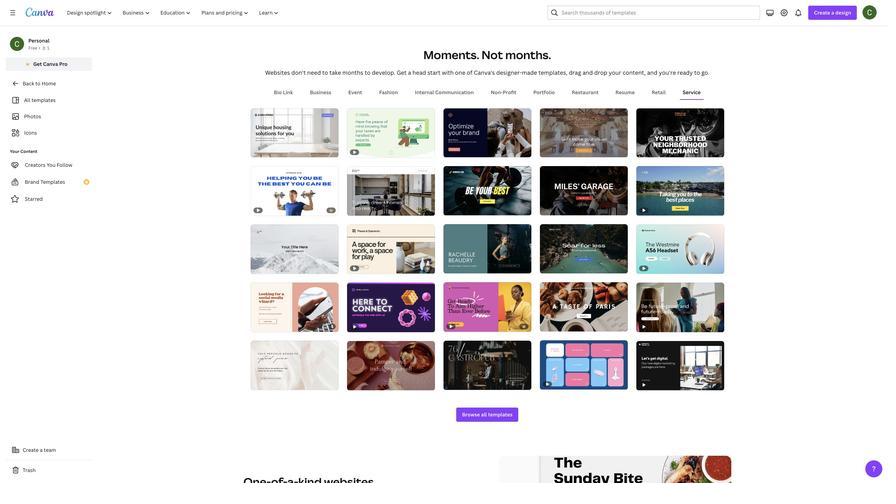 Task type: describe. For each thing, give the bounding box(es) containing it.
event button
[[346, 86, 365, 99]]

create a team
[[23, 447, 56, 454]]

free •
[[28, 45, 40, 51]]

1 of 5 for bright yellow and black photographic fitness service website
[[449, 207, 459, 213]]

2 and from the left
[[648, 69, 658, 76]]

1 of 6 for dark blue and orange simple dark consultancy portfolio & resume website image
[[449, 149, 459, 154]]

1 of 8
[[352, 208, 362, 213]]

teal and blue green colorful blocks fitness service website image
[[444, 225, 532, 274]]

event
[[349, 89, 362, 96]]

browse
[[462, 412, 480, 419]]

cream and white photographic wedding photographer portfolio & resume website image
[[251, 341, 339, 391]]

made
[[522, 69, 538, 76]]

go.
[[702, 69, 710, 76]]

templates,
[[539, 69, 568, 76]]

1 of 5 for the white and black photographic food & restaurant service website
[[545, 324, 555, 329]]

resume button
[[613, 86, 638, 99]]

8
[[360, 208, 362, 213]]

1 for bright yellow and black photographic fitness service website
[[449, 207, 451, 213]]

ready
[[678, 69, 693, 76]]

websites
[[265, 69, 290, 76]]

dark blue and orange simple dark consultancy portfolio & resume website image
[[444, 108, 532, 158]]

brand templates
[[25, 179, 65, 186]]

to right months
[[365, 69, 371, 76]]

moments.
[[424, 47, 480, 62]]

free
[[28, 45, 37, 51]]

of for dark blue and orange simple dark consultancy portfolio & resume website image
[[452, 149, 456, 154]]

1 of 5 for black and red simple dark automotive & cars service website image
[[545, 207, 555, 213]]

photos
[[24, 113, 41, 120]]

content,
[[623, 69, 646, 76]]

restaurant button
[[569, 86, 602, 99]]

a for design
[[832, 9, 835, 16]]

pro
[[59, 61, 68, 67]]

websites don't need to take months to develop. get a head start with one of canva's designer-made templates, drag and drop your content, and you're ready to go.
[[265, 69, 710, 76]]

creators you follow link
[[6, 158, 92, 172]]

you're
[[659, 69, 676, 76]]

23
[[263, 266, 268, 271]]

black and red simple dark automotive & cars service website image
[[540, 166, 628, 216]]

brand
[[25, 179, 39, 186]]

white and black simple lined white ui blank prototypes website image
[[251, 225, 339, 274]]

creators
[[25, 162, 46, 169]]

1 for cream and white photographic wedding photographer portfolio & resume website
[[256, 382, 258, 387]]

internal communication
[[415, 89, 474, 96]]

designer-
[[497, 69, 522, 76]]

restaurant
[[572, 89, 599, 96]]

white and dark grey simple light real estate service website image
[[347, 167, 435, 216]]

you
[[47, 162, 56, 169]]

dark gray simple dark food & restaurant service website image
[[444, 341, 532, 391]]

your
[[609, 69, 622, 76]]

•
[[39, 45, 40, 51]]

1 of 23 link
[[251, 225, 339, 274]]

dark green and pink photographic health & wellness service website image
[[347, 342, 435, 391]]

creators you follow
[[25, 162, 72, 169]]

portfolio button
[[531, 86, 558, 99]]

months.
[[506, 47, 552, 62]]

portfolio
[[534, 89, 555, 96]]

1 of 5 for dark green and pink photographic health & wellness service website
[[352, 382, 362, 388]]

1 for dark blue and orange simple dark consultancy portfolio & resume website image
[[449, 149, 451, 154]]

white and orange photographic consultancy portfolio & resume website image
[[540, 108, 628, 158]]

start
[[428, 69, 441, 76]]

1 vertical spatial templates
[[488, 412, 513, 419]]

not
[[482, 47, 503, 62]]

6 for the white and orange photographic consultancy portfolio & resume website
[[553, 149, 556, 154]]

6 for white and purple simple light real estate service website image
[[263, 149, 266, 154]]

internal communication button
[[412, 86, 477, 99]]

fashion button
[[377, 86, 401, 99]]

personal
[[28, 37, 49, 44]]

head
[[413, 69, 426, 76]]

bright yellow and black photographic fitness service website image
[[444, 166, 532, 216]]

starred
[[25, 196, 43, 203]]

1 and from the left
[[583, 69, 593, 76]]

1 for white and purple simple light real estate service website image
[[256, 149, 258, 154]]

1 for the white and orange photographic consultancy portfolio & resume website
[[545, 149, 547, 154]]

design
[[836, 9, 852, 16]]

resume
[[616, 89, 635, 96]]

retail button
[[649, 86, 669, 99]]

starred link
[[6, 192, 92, 206]]

all templates
[[24, 97, 56, 104]]

black and orange simple dark automotive & cars service website image
[[637, 108, 725, 158]]

content
[[20, 149, 37, 155]]

1 for white and dark grey simple light real estate service website image
[[352, 208, 354, 213]]

of for the white and black photographic food & restaurant service website
[[548, 324, 552, 329]]

profit
[[503, 89, 517, 96]]

1 of 5 for dark gray simple dark food & restaurant service website "image"
[[449, 382, 459, 387]]

trash
[[23, 468, 36, 474]]

1 horizontal spatial get
[[397, 69, 407, 76]]

browse all templates
[[462, 412, 513, 419]]

canva
[[43, 61, 58, 67]]

back to home link
[[6, 77, 92, 91]]

link
[[283, 89, 293, 96]]

6 for cream, peach, and red organic warm marketing portfolio & resume website 'image'
[[263, 324, 266, 329]]

bio
[[274, 89, 282, 96]]

internal
[[415, 89, 434, 96]]

1 for black and red simple dark automotive & cars service website image
[[545, 207, 547, 213]]

create a design button
[[809, 6, 858, 20]]

all
[[481, 412, 487, 419]]

of for dark green and pink photographic health & wellness service website
[[355, 382, 359, 388]]

retail
[[652, 89, 666, 96]]

1 for white and black simple lined white ui blank prototypes website image
[[256, 266, 258, 271]]

back to home
[[23, 80, 56, 87]]

0 vertical spatial templates
[[32, 97, 56, 104]]

business button
[[307, 86, 334, 99]]

1 of 6 for the white and orange photographic consultancy portfolio & resume website
[[545, 149, 556, 154]]

all
[[24, 97, 30, 104]]

blue travel offers & deals website image
[[540, 225, 628, 274]]

of for cream and white photographic wedding photographer portfolio & resume website
[[259, 382, 263, 387]]

1 for dark gray simple dark food & restaurant service website "image"
[[449, 382, 451, 387]]

browse all templates link
[[457, 408, 519, 423]]

1 for the black and orange simple dark automotive & cars service website image
[[642, 149, 644, 154]]

drop
[[595, 69, 608, 76]]



Task type: locate. For each thing, give the bounding box(es) containing it.
1 of 6 for the black and orange simple dark automotive & cars service website image
[[642, 149, 652, 154]]

0 horizontal spatial and
[[583, 69, 593, 76]]

templates right all at the left
[[32, 97, 56, 104]]

create left team
[[23, 447, 39, 454]]

top level navigation element
[[62, 6, 285, 20]]

1 vertical spatial get
[[397, 69, 407, 76]]

1 vertical spatial create
[[23, 447, 39, 454]]

1 vertical spatial a
[[408, 69, 411, 76]]

a
[[832, 9, 835, 16], [408, 69, 411, 76], [40, 447, 43, 454]]

1 for dark green and pink photographic health & wellness service website
[[352, 382, 354, 388]]

one
[[455, 69, 466, 76]]

non-profit button
[[488, 86, 520, 99]]

create left design
[[815, 9, 831, 16]]

a for team
[[40, 447, 43, 454]]

1 of 6 link
[[251, 108, 339, 158], [444, 108, 532, 158], [540, 108, 628, 158], [637, 108, 725, 158], [444, 225, 532, 274], [251, 283, 339, 332], [251, 341, 339, 391]]

of for white and purple simple light real estate service website image
[[259, 149, 263, 154]]

of for teal and blue green colorful blocks fitness service website image
[[452, 265, 456, 271]]

5 for dark green and pink photographic health & wellness service website
[[360, 382, 362, 388]]

white and black photographic food & restaurant service website image
[[540, 283, 628, 332]]

1 of 6 for teal and blue green colorful blocks fitness service website image
[[449, 265, 459, 271]]

of for black and red simple dark automotive & cars service website image
[[548, 207, 552, 213]]

templates
[[41, 179, 65, 186]]

brand templates link
[[6, 175, 92, 189]]

1 of 6 for cream and white photographic wedding photographer portfolio & resume website
[[256, 382, 266, 387]]

1 of 6 for white and purple simple light real estate service website image
[[256, 149, 266, 154]]

and left you're
[[648, 69, 658, 76]]

of for dark gray simple dark food & restaurant service website "image"
[[452, 382, 456, 387]]

1 of 5
[[449, 207, 459, 213], [545, 207, 555, 213], [545, 324, 555, 329], [449, 382, 459, 387], [352, 382, 362, 388]]

1 horizontal spatial and
[[648, 69, 658, 76]]

all templates link
[[10, 94, 88, 107]]

5 for dark gray simple dark food & restaurant service website "image"
[[457, 382, 459, 387]]

1
[[47, 45, 49, 51], [256, 149, 258, 154], [449, 149, 451, 154], [545, 149, 547, 154], [642, 149, 644, 154], [449, 207, 451, 213], [545, 207, 547, 213], [352, 208, 354, 213], [449, 265, 451, 271], [545, 265, 547, 271], [256, 266, 258, 271], [545, 324, 547, 329], [256, 324, 258, 329], [256, 382, 258, 387], [449, 382, 451, 387], [352, 382, 354, 388]]

of for the blue travel offers & deals website image
[[548, 265, 552, 271]]

get inside the get canva pro button
[[33, 61, 42, 67]]

1 horizontal spatial a
[[408, 69, 411, 76]]

icons link
[[10, 126, 88, 140]]

of for bright yellow and black photographic fitness service website
[[452, 207, 456, 213]]

months
[[343, 69, 364, 76]]

1 of 5 link
[[444, 166, 532, 216], [540, 166, 628, 216], [540, 283, 628, 332], [444, 341, 532, 391], [347, 342, 435, 391]]

1 of 23
[[256, 266, 268, 271]]

get left head
[[397, 69, 407, 76]]

a left team
[[40, 447, 43, 454]]

drag
[[569, 69, 582, 76]]

to left 'go.'
[[695, 69, 701, 76]]

0 horizontal spatial get
[[33, 61, 42, 67]]

5 for the white and black photographic food & restaurant service website
[[553, 324, 555, 329]]

None search field
[[548, 6, 761, 20]]

5 for bright yellow and black photographic fitness service website
[[457, 207, 459, 213]]

your content
[[10, 149, 37, 155]]

photos link
[[10, 110, 88, 123]]

with
[[442, 69, 454, 76]]

business
[[310, 89, 332, 96]]

1 horizontal spatial create
[[815, 9, 831, 16]]

templates right all
[[488, 412, 513, 419]]

0 horizontal spatial create
[[23, 447, 39, 454]]

1 of 7
[[545, 265, 555, 271]]

cream, peach, and red organic warm marketing portfolio & resume website image
[[251, 283, 339, 332]]

create
[[815, 9, 831, 16], [23, 447, 39, 454]]

0 horizontal spatial templates
[[32, 97, 56, 104]]

6 for the black and orange simple dark automotive & cars service website image
[[650, 149, 652, 154]]

service button
[[680, 86, 704, 99]]

and right drag
[[583, 69, 593, 76]]

create a team button
[[6, 444, 92, 458]]

create inside dropdown button
[[815, 9, 831, 16]]

of for white and black simple lined white ui blank prototypes website image
[[259, 266, 263, 271]]

a left head
[[408, 69, 411, 76]]

1 for cream, peach, and red organic warm marketing portfolio & resume website 'image'
[[256, 324, 258, 329]]

6 for teal and blue green colorful blocks fitness service website image
[[457, 265, 459, 271]]

service
[[683, 89, 701, 96]]

get canva pro
[[33, 61, 68, 67]]

follow
[[57, 162, 72, 169]]

get left canva
[[33, 61, 42, 67]]

of for white and dark grey simple light real estate service website image
[[355, 208, 359, 213]]

1 for teal and blue green colorful blocks fitness service website image
[[449, 265, 451, 271]]

bio link button
[[271, 86, 296, 99]]

of
[[467, 69, 473, 76], [259, 149, 263, 154], [452, 149, 456, 154], [548, 149, 552, 154], [645, 149, 649, 154], [452, 207, 456, 213], [548, 207, 552, 213], [355, 208, 359, 213], [452, 265, 456, 271], [548, 265, 552, 271], [259, 266, 263, 271], [548, 324, 552, 329], [259, 324, 263, 329], [259, 382, 263, 387], [452, 382, 456, 387], [355, 382, 359, 388]]

5
[[457, 207, 459, 213], [553, 207, 555, 213], [553, 324, 555, 329], [457, 382, 459, 387], [360, 382, 362, 388]]

christina overa image
[[863, 5, 877, 20]]

5 for black and red simple dark automotive & cars service website image
[[553, 207, 555, 213]]

a inside dropdown button
[[832, 9, 835, 16]]

2 vertical spatial a
[[40, 447, 43, 454]]

canva's
[[474, 69, 495, 76]]

non-
[[491, 89, 503, 96]]

create for create a design
[[815, 9, 831, 16]]

1 horizontal spatial templates
[[488, 412, 513, 419]]

get canva pro button
[[6, 57, 92, 71]]

0 vertical spatial create
[[815, 9, 831, 16]]

take
[[330, 69, 341, 76]]

bio link
[[274, 89, 293, 96]]

of for the white and orange photographic consultancy portfolio & resume website
[[548, 149, 552, 154]]

create for create a team
[[23, 447, 39, 454]]

2 horizontal spatial a
[[832, 9, 835, 16]]

to
[[323, 69, 328, 76], [365, 69, 371, 76], [695, 69, 701, 76], [35, 80, 40, 87]]

0 vertical spatial get
[[33, 61, 42, 67]]

trash link
[[6, 464, 92, 478]]

0 vertical spatial a
[[832, 9, 835, 16]]

of for cream, peach, and red organic warm marketing portfolio & resume website 'image'
[[259, 324, 263, 329]]

1 of 8 link
[[347, 167, 435, 216]]

7
[[553, 265, 555, 271]]

your
[[10, 149, 19, 155]]

1 of 7 link
[[540, 225, 628, 274]]

0 horizontal spatial a
[[40, 447, 43, 454]]

don't
[[292, 69, 306, 76]]

1 for the white and black photographic food & restaurant service website
[[545, 324, 547, 329]]

develop.
[[372, 69, 396, 76]]

communication
[[436, 89, 474, 96]]

to right back
[[35, 80, 40, 87]]

moments. not months.
[[424, 47, 552, 62]]

of for the black and orange simple dark automotive & cars service website image
[[645, 149, 649, 154]]

1 for the blue travel offers & deals website image
[[545, 265, 547, 271]]

create inside button
[[23, 447, 39, 454]]

templates
[[32, 97, 56, 104], [488, 412, 513, 419]]

home
[[42, 80, 56, 87]]

Search search field
[[562, 6, 756, 20]]

need
[[307, 69, 321, 76]]

1 of 6
[[256, 149, 266, 154], [449, 149, 459, 154], [545, 149, 556, 154], [642, 149, 652, 154], [449, 265, 459, 271], [256, 324, 266, 329], [256, 382, 266, 387]]

create a design
[[815, 9, 852, 16]]

fashion
[[379, 89, 398, 96]]

icons
[[24, 130, 37, 136]]

6 for cream and white photographic wedding photographer portfolio & resume website
[[263, 382, 266, 387]]

6 for dark blue and orange simple dark consultancy portfolio & resume website image
[[457, 149, 459, 154]]

1 of 6 for cream, peach, and red organic warm marketing portfolio & resume website 'image'
[[256, 324, 266, 329]]

back
[[23, 80, 34, 87]]

to left take
[[323, 69, 328, 76]]

get
[[33, 61, 42, 67], [397, 69, 407, 76]]

non-profit
[[491, 89, 517, 96]]

a inside button
[[40, 447, 43, 454]]

white and purple simple light real estate service website image
[[251, 108, 339, 158]]

a left design
[[832, 9, 835, 16]]



Task type: vqa. For each thing, say whether or not it's contained in the screenshot.
the Mother's
no



